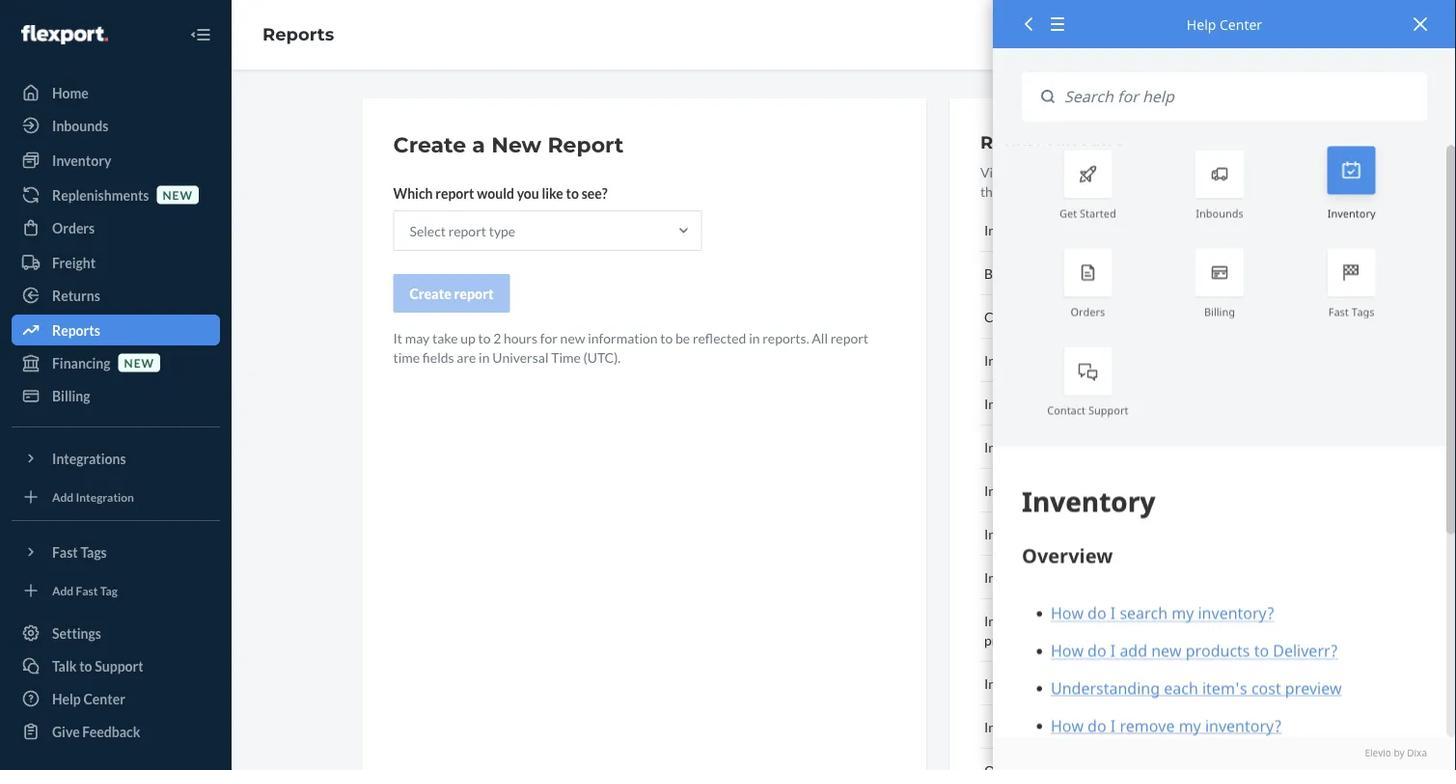 Task type: vqa. For each thing, say whether or not it's contained in the screenshot.
'articles'
yes



Task type: describe. For each thing, give the bounding box(es) containing it.
column
[[1068, 183, 1112, 199]]

inbounds - monthly reconciliation button
[[981, 382, 1295, 426]]

orders link
[[12, 212, 220, 243]]

contact support
[[1048, 403, 1129, 418]]

inbounds - packages button
[[981, 426, 1295, 469]]

integration
[[76, 490, 134, 504]]

0 vertical spatial fast
[[1329, 304, 1350, 319]]

report for select report type
[[449, 223, 487, 239]]

center inside visit these help center articles to get a description of the report and column details.
[[1076, 164, 1118, 180]]

freight link
[[12, 247, 220, 278]]

- for claims - claims submitted
[[1027, 308, 1032, 325]]

help inside visit these help center articles to get a description of the report and column details.
[[1046, 164, 1074, 180]]

like
[[542, 185, 564, 201]]

visit
[[981, 164, 1008, 180]]

reconciliation for inbounds - inventory reconciliation
[[1110, 352, 1194, 368]]

create a new report
[[393, 132, 624, 158]]

0 vertical spatial tags
[[1352, 304, 1375, 319]]

inbounds - shipping plan reconciliation button
[[981, 469, 1295, 513]]

visit these help center articles to get a description of the report and column details.
[[981, 164, 1294, 199]]

to inside visit these help center articles to get a description of the report and column details.
[[1167, 164, 1179, 180]]

0 horizontal spatial a
[[472, 132, 486, 158]]

returns link
[[12, 280, 220, 311]]

- for inbounds - monthly reconciliation
[[1042, 395, 1047, 412]]

new
[[492, 132, 542, 158]]

inbounds for inbounds - packages
[[985, 439, 1040, 455]]

inventory - lot tracking and fefo (all products) button
[[981, 556, 1295, 600]]

would
[[477, 185, 515, 201]]

report for create report
[[454, 285, 494, 302]]

inbounds down description
[[1196, 206, 1244, 220]]

settings link
[[12, 618, 220, 649]]

(utc).
[[584, 349, 621, 365]]

to left be
[[661, 330, 673, 346]]

fefo for (single
[[1150, 613, 1184, 629]]

help inside "link"
[[52, 691, 81, 707]]

inventory - units in long term storage button
[[981, 662, 1295, 706]]

lot for inventory - lot tracking and fefo (all products)
[[1052, 569, 1072, 586]]

inbounds - inventory reconciliation
[[985, 352, 1194, 368]]

reporting
[[1077, 222, 1136, 238]]

inbounds for inbounds - inventory reconciliation
[[985, 352, 1040, 368]]

get
[[1060, 206, 1078, 220]]

inventory - units in long term storage
[[985, 675, 1210, 692]]

shipping
[[1050, 482, 1101, 499]]

billing inside billing - credits report button
[[985, 265, 1022, 281]]

fast inside dropdown button
[[52, 544, 78, 560]]

billing - credits report button
[[981, 252, 1295, 295]]

description
[[1213, 164, 1280, 180]]

products)
[[1207, 569, 1263, 586]]

0 horizontal spatial reports
[[52, 322, 100, 338]]

financing
[[52, 355, 111, 371]]

elevio by dixa link
[[1022, 747, 1428, 761]]

tags inside the fast tags dropdown button
[[81, 544, 107, 560]]

fast inside add fast tag link
[[76, 584, 98, 598]]

fast tags button
[[12, 537, 220, 568]]

talk to support
[[52, 658, 144, 674]]

billing - credits report
[[985, 265, 1119, 281]]

1 vertical spatial orders
[[1071, 304, 1106, 319]]

1 horizontal spatial help center
[[1187, 15, 1263, 33]]

report glossary
[[981, 131, 1125, 153]]

these
[[1010, 164, 1043, 180]]

0 vertical spatial storage
[[1164, 675, 1210, 692]]

tracking for (all
[[1074, 569, 1122, 586]]

give feedback
[[52, 724, 140, 740]]

add fast tag
[[52, 584, 118, 598]]

freight
[[52, 254, 96, 271]]

integrations
[[52, 450, 126, 467]]

a inside visit these help center articles to get a description of the report and column details.
[[1203, 164, 1210, 180]]

support inside talk to support button
[[95, 658, 144, 674]]

which
[[393, 185, 433, 201]]

add integration link
[[12, 482, 220, 513]]

inbounds - shipping plan reconciliation
[[985, 482, 1216, 499]]

units
[[1052, 675, 1084, 692]]

- for inventory - units in long term storage
[[1045, 675, 1050, 692]]

you
[[517, 185, 539, 201]]

today
[[1092, 526, 1127, 542]]

product)
[[985, 632, 1036, 648]]

may
[[405, 330, 430, 346]]

select report type
[[410, 223, 516, 239]]

- right details
[[1090, 719, 1094, 735]]

returns
[[52, 287, 100, 304]]

inbounds for inbounds - shipping plan reconciliation
[[985, 482, 1040, 499]]

contact
[[1048, 403, 1086, 418]]

inventory - levels today button
[[981, 513, 1295, 556]]

help center link
[[12, 684, 220, 714]]

credits
[[1032, 265, 1075, 281]]

settings
[[52, 625, 101, 642]]

1 claims from the left
[[985, 308, 1025, 325]]

long
[[1100, 675, 1129, 692]]

talk
[[52, 658, 77, 674]]

- for billing - credits report
[[1024, 265, 1029, 281]]

create for create report
[[410, 285, 452, 302]]

Search search field
[[1055, 72, 1428, 121]]

inventory link
[[12, 145, 220, 176]]

flexport logo image
[[21, 25, 108, 44]]

time
[[551, 349, 581, 365]]

which report would you like to see?
[[393, 185, 608, 201]]

and for inventory - lot tracking and fefo (all products)
[[1125, 569, 1147, 586]]

monthly
[[1050, 395, 1100, 412]]

inbounds down home
[[52, 117, 108, 134]]

of
[[1282, 164, 1294, 180]]

(all
[[1186, 569, 1204, 586]]

- for inventory - levels today
[[1045, 526, 1050, 542]]

give feedback button
[[12, 716, 220, 747]]

1 horizontal spatial in
[[749, 330, 760, 346]]

inventory inside inventory - lot tracking and fefo (single product)
[[985, 613, 1042, 629]]

report inside visit these help center articles to get a description of the report and column details.
[[1003, 183, 1041, 199]]

and inside visit these help center articles to get a description of the report and column details.
[[1044, 183, 1066, 199]]

help center inside help center "link"
[[52, 691, 125, 707]]

reserve
[[1097, 719, 1145, 735]]

create report button
[[393, 274, 510, 313]]

0 vertical spatial center
[[1220, 15, 1263, 33]]

inbounds - packages
[[985, 439, 1105, 455]]

see?
[[582, 185, 608, 201]]

add for add fast tag
[[52, 584, 74, 598]]

1 vertical spatial reports link
[[12, 315, 220, 346]]

introduction to reporting
[[985, 222, 1136, 238]]

inbounds for inbounds - monthly reconciliation
[[985, 395, 1040, 412]]

feedback
[[82, 724, 140, 740]]

- for inbounds - packages
[[1042, 439, 1047, 455]]

started
[[1080, 206, 1117, 220]]

new for financing
[[124, 356, 155, 370]]

- for inventory - lot tracking and fefo (single product)
[[1045, 613, 1050, 629]]

1 vertical spatial billing
[[1205, 304, 1236, 319]]

inventory - lot tracking and fefo (single product)
[[985, 613, 1225, 648]]



Task type: locate. For each thing, give the bounding box(es) containing it.
lot down the inventory - levels today
[[1052, 569, 1072, 586]]

inventory details - reserve storage button
[[981, 706, 1295, 749]]

0 vertical spatial fast tags
[[1329, 304, 1375, 319]]

2 vertical spatial billing
[[52, 388, 90, 404]]

report up the see?
[[548, 132, 624, 158]]

fast tags inside dropdown button
[[52, 544, 107, 560]]

1 vertical spatial fast
[[52, 544, 78, 560]]

universal
[[493, 349, 549, 365]]

1 horizontal spatial billing
[[985, 265, 1022, 281]]

and down "inventory - levels today" button
[[1125, 569, 1147, 586]]

help down 'report glossary'
[[1046, 164, 1074, 180]]

inbounds
[[52, 117, 108, 134], [1196, 206, 1244, 220], [985, 352, 1040, 368], [985, 395, 1040, 412], [985, 439, 1040, 455], [985, 482, 1040, 499]]

term
[[1131, 675, 1162, 692]]

1 vertical spatial tracking
[[1074, 613, 1122, 629]]

orders up inbounds - inventory reconciliation
[[1071, 304, 1106, 319]]

fefo for (all
[[1150, 569, 1184, 586]]

fefo left the (single
[[1150, 613, 1184, 629]]

0 vertical spatial help
[[1187, 15, 1217, 33]]

inbounds down 'inbounds - packages'
[[985, 482, 1040, 499]]

claims - claims submitted
[[985, 308, 1139, 325]]

- down billing - credits report at the top of page
[[1027, 308, 1032, 325]]

support
[[1089, 403, 1129, 418], [95, 658, 144, 674]]

0 horizontal spatial fast tags
[[52, 544, 107, 560]]

elevio by dixa
[[1366, 747, 1428, 760]]

by
[[1395, 747, 1405, 760]]

reconciliation inside inbounds - monthly reconciliation button
[[1103, 395, 1187, 412]]

new up the orders link
[[163, 188, 193, 202]]

2 vertical spatial center
[[83, 691, 125, 707]]

dixa
[[1408, 747, 1428, 760]]

to down get
[[1062, 222, 1074, 238]]

1 horizontal spatial help
[[1046, 164, 1074, 180]]

claims down credits at the top right of page
[[1035, 308, 1075, 325]]

reconciliation down inbounds - inventory reconciliation button at the right of page
[[1103, 395, 1187, 412]]

1 horizontal spatial fast tags
[[1329, 304, 1375, 319]]

new up billing link
[[124, 356, 155, 370]]

- inside button
[[1042, 482, 1047, 499]]

report right all
[[831, 330, 869, 346]]

and inside inventory - lot tracking and fefo (single product)
[[1125, 613, 1147, 629]]

0 vertical spatial and
[[1044, 183, 1066, 199]]

report down reporting
[[1078, 265, 1119, 281]]

get
[[1182, 164, 1201, 180]]

in inside button
[[1087, 675, 1098, 692]]

new for replenishments
[[163, 188, 193, 202]]

1 vertical spatial help center
[[52, 691, 125, 707]]

2 vertical spatial new
[[124, 356, 155, 370]]

0 vertical spatial new
[[163, 188, 193, 202]]

introduction to reporting button
[[981, 209, 1295, 252]]

1 vertical spatial in
[[479, 349, 490, 365]]

report up these
[[981, 131, 1043, 153]]

inventory details - reserve storage
[[985, 719, 1193, 735]]

1 horizontal spatial claims
[[1035, 308, 1075, 325]]

0 vertical spatial in
[[749, 330, 760, 346]]

to right "like"
[[566, 185, 579, 201]]

inbounds down claims - claims submitted
[[985, 352, 1040, 368]]

hours
[[504, 330, 538, 346]]

center up search search field in the right of the page
[[1220, 15, 1263, 33]]

1 vertical spatial reports
[[52, 322, 100, 338]]

new inside it may take up to 2 hours for new information to be reflected in reports. all report time fields are in universal time (utc).
[[561, 330, 585, 346]]

all
[[812, 330, 828, 346]]

1 vertical spatial new
[[561, 330, 585, 346]]

1 vertical spatial center
[[1076, 164, 1118, 180]]

inbounds link
[[12, 110, 220, 141]]

2
[[493, 330, 501, 346]]

it
[[393, 330, 403, 346]]

type
[[489, 223, 516, 239]]

are
[[457, 349, 476, 365]]

help up give
[[52, 691, 81, 707]]

inventory - lot tracking and fefo (all products)
[[985, 569, 1263, 586]]

1 horizontal spatial report
[[981, 131, 1043, 153]]

home
[[52, 84, 89, 101]]

add
[[52, 490, 74, 504], [52, 584, 74, 598]]

a right get
[[1203, 164, 1210, 180]]

create report
[[410, 285, 494, 302]]

new up time at the left top
[[561, 330, 585, 346]]

create up may
[[410, 285, 452, 302]]

storage right reserve
[[1147, 719, 1193, 735]]

reports link
[[263, 24, 334, 45], [12, 315, 220, 346]]

claims down billing - credits report at the top of page
[[985, 308, 1025, 325]]

reconciliation down 'claims - claims submitted' button
[[1110, 352, 1194, 368]]

give
[[52, 724, 80, 740]]

help center up search search field in the right of the page
[[1187, 15, 1263, 33]]

0 horizontal spatial tags
[[81, 544, 107, 560]]

add left integration
[[52, 490, 74, 504]]

0 vertical spatial create
[[393, 132, 466, 158]]

select
[[410, 223, 446, 239]]

report for create a new report
[[548, 132, 624, 158]]

add integration
[[52, 490, 134, 504]]

1 vertical spatial fefo
[[1150, 613, 1184, 629]]

and
[[1044, 183, 1066, 199], [1125, 569, 1147, 586], [1125, 613, 1147, 629]]

create inside button
[[410, 285, 452, 302]]

a left new
[[472, 132, 486, 158]]

in left reports.
[[749, 330, 760, 346]]

2 horizontal spatial in
[[1087, 675, 1098, 692]]

2 add from the top
[[52, 584, 74, 598]]

2 tracking from the top
[[1074, 613, 1122, 629]]

- left credits at the top right of page
[[1024, 265, 1029, 281]]

tags
[[1352, 304, 1375, 319], [81, 544, 107, 560]]

report inside it may take up to 2 hours for new information to be reflected in reports. all report time fields are in universal time (utc).
[[831, 330, 869, 346]]

plan
[[1103, 482, 1129, 499]]

talk to support button
[[12, 651, 220, 682]]

report down these
[[1003, 183, 1041, 199]]

packages
[[1050, 439, 1105, 455]]

report inside button
[[454, 285, 494, 302]]

and for inventory - lot tracking and fefo (single product)
[[1125, 613, 1147, 629]]

to left 2
[[478, 330, 491, 346]]

report up 'up'
[[454, 285, 494, 302]]

fefo left (all
[[1150, 569, 1184, 586]]

- down claims - claims submitted
[[1042, 352, 1047, 368]]

1 vertical spatial reconciliation
[[1103, 395, 1187, 412]]

inbounds left packages
[[985, 439, 1040, 455]]

fast tags
[[1329, 304, 1375, 319], [52, 544, 107, 560]]

report up 'select report type'
[[436, 185, 474, 201]]

billing down billing - credits report button
[[1205, 304, 1236, 319]]

lot up the units
[[1052, 613, 1072, 629]]

introduction
[[985, 222, 1059, 238]]

close navigation image
[[189, 23, 212, 46]]

add up settings
[[52, 584, 74, 598]]

replenishments
[[52, 187, 149, 203]]

0 horizontal spatial orders
[[52, 220, 95, 236]]

and up get
[[1044, 183, 1066, 199]]

0 horizontal spatial center
[[83, 691, 125, 707]]

2 horizontal spatial new
[[561, 330, 585, 346]]

- down the inventory - levels today
[[1045, 569, 1050, 586]]

reconciliation inside "inbounds - shipping plan reconciliation" button
[[1132, 482, 1216, 499]]

report inside button
[[1078, 265, 1119, 281]]

1 horizontal spatial tags
[[1352, 304, 1375, 319]]

in right are
[[479, 349, 490, 365]]

reconciliation inside inbounds - inventory reconciliation button
[[1110, 352, 1194, 368]]

1 horizontal spatial center
[[1076, 164, 1118, 180]]

reconciliation for inbounds - monthly reconciliation
[[1103, 395, 1187, 412]]

1 lot from the top
[[1052, 569, 1072, 586]]

2 horizontal spatial center
[[1220, 15, 1263, 33]]

2 horizontal spatial report
[[1078, 265, 1119, 281]]

1 horizontal spatial reports link
[[263, 24, 334, 45]]

0 vertical spatial fefo
[[1150, 569, 1184, 586]]

inbounds - inventory reconciliation button
[[981, 339, 1295, 382]]

inventory - lot tracking and fefo (single product) button
[[981, 600, 1295, 662]]

1 vertical spatial tags
[[81, 544, 107, 560]]

- left contact
[[1042, 395, 1047, 412]]

be
[[676, 330, 690, 346]]

submitted
[[1077, 308, 1139, 325]]

storage
[[1164, 675, 1210, 692], [1147, 719, 1193, 735]]

- up the inventory - units in long term storage
[[1045, 613, 1050, 629]]

inbounds inside button
[[985, 482, 1040, 499]]

details.
[[1114, 183, 1156, 199]]

2 claims from the left
[[1035, 308, 1075, 325]]

in left long
[[1087, 675, 1098, 692]]

1 vertical spatial help
[[1046, 164, 1074, 180]]

center down talk to support
[[83, 691, 125, 707]]

1 vertical spatial support
[[95, 658, 144, 674]]

0 vertical spatial lot
[[1052, 569, 1072, 586]]

center up column
[[1076, 164, 1118, 180]]

inbounds - monthly reconciliation
[[985, 395, 1187, 412]]

create up "which"
[[393, 132, 466, 158]]

0 horizontal spatial in
[[479, 349, 490, 365]]

2 vertical spatial fast
[[76, 584, 98, 598]]

1 vertical spatial lot
[[1052, 613, 1072, 629]]

2 lot from the top
[[1052, 613, 1072, 629]]

1 vertical spatial fast tags
[[52, 544, 107, 560]]

- left levels
[[1045, 526, 1050, 542]]

2 horizontal spatial help
[[1187, 15, 1217, 33]]

-
[[1024, 265, 1029, 281], [1027, 308, 1032, 325], [1042, 352, 1047, 368], [1042, 395, 1047, 412], [1042, 439, 1047, 455], [1042, 482, 1047, 499], [1045, 526, 1050, 542], [1045, 569, 1050, 586], [1045, 613, 1050, 629], [1045, 675, 1050, 692], [1090, 719, 1094, 735]]

- for inbounds - inventory reconciliation
[[1042, 352, 1047, 368]]

details
[[1045, 719, 1087, 735]]

0 horizontal spatial billing
[[52, 388, 90, 404]]

0 horizontal spatial reports link
[[12, 315, 220, 346]]

0 vertical spatial billing
[[985, 265, 1022, 281]]

0 vertical spatial orders
[[52, 220, 95, 236]]

(single
[[1186, 613, 1225, 629]]

2 vertical spatial and
[[1125, 613, 1147, 629]]

inventory - levels today
[[985, 526, 1127, 542]]

take
[[432, 330, 458, 346]]

reconciliation
[[1110, 352, 1194, 368], [1103, 395, 1187, 412], [1132, 482, 1216, 499]]

fefo inside inventory - lot tracking and fefo (single product)
[[1150, 613, 1184, 629]]

1 tracking from the top
[[1074, 569, 1122, 586]]

0 horizontal spatial claims
[[985, 308, 1025, 325]]

tracking for (single
[[1074, 613, 1122, 629]]

lot for inventory - lot tracking and fefo (single product)
[[1052, 613, 1072, 629]]

0 horizontal spatial report
[[548, 132, 624, 158]]

0 vertical spatial a
[[472, 132, 486, 158]]

1 horizontal spatial reports
[[263, 24, 334, 45]]

1 horizontal spatial orders
[[1071, 304, 1106, 319]]

help center
[[1187, 15, 1263, 33], [52, 691, 125, 707]]

1 vertical spatial add
[[52, 584, 74, 598]]

add fast tag link
[[12, 575, 220, 606]]

report for which report would you like to see?
[[436, 185, 474, 201]]

information
[[588, 330, 658, 346]]

0 vertical spatial reconciliation
[[1110, 352, 1194, 368]]

1 horizontal spatial new
[[163, 188, 193, 202]]

create
[[393, 132, 466, 158], [410, 285, 452, 302]]

2 vertical spatial in
[[1087, 675, 1098, 692]]

reports
[[263, 24, 334, 45], [52, 322, 100, 338]]

and down inventory - lot tracking and fefo (all products) button
[[1125, 613, 1147, 629]]

1 vertical spatial and
[[1125, 569, 1147, 586]]

to right "talk"
[[79, 658, 92, 674]]

billing inside billing link
[[52, 388, 90, 404]]

storage right term
[[1164, 675, 1210, 692]]

glossary
[[1048, 131, 1125, 153]]

support up help center "link"
[[95, 658, 144, 674]]

help
[[1187, 15, 1217, 33], [1046, 164, 1074, 180], [52, 691, 81, 707]]

2 vertical spatial help
[[52, 691, 81, 707]]

0 vertical spatial add
[[52, 490, 74, 504]]

tracking
[[1074, 569, 1122, 586], [1074, 613, 1122, 629]]

- for inventory - lot tracking and fefo (all products)
[[1045, 569, 1050, 586]]

add for add integration
[[52, 490, 74, 504]]

2 horizontal spatial billing
[[1205, 304, 1236, 319]]

fields
[[423, 349, 454, 365]]

1 fefo from the top
[[1150, 569, 1184, 586]]

0 horizontal spatial help
[[52, 691, 81, 707]]

1 horizontal spatial support
[[1089, 403, 1129, 418]]

tracking down today
[[1074, 569, 1122, 586]]

tracking down inventory - lot tracking and fefo (all products)
[[1074, 613, 1122, 629]]

2 vertical spatial reconciliation
[[1132, 482, 1216, 499]]

help center up the give feedback
[[52, 691, 125, 707]]

- left shipping
[[1042, 482, 1047, 499]]

the
[[981, 183, 1000, 199]]

lot
[[1052, 569, 1072, 586], [1052, 613, 1072, 629]]

0 vertical spatial help center
[[1187, 15, 1263, 33]]

0 horizontal spatial help center
[[52, 691, 125, 707]]

report
[[981, 131, 1043, 153], [548, 132, 624, 158], [1078, 265, 1119, 281]]

time
[[393, 349, 420, 365]]

billing
[[985, 265, 1022, 281], [1205, 304, 1236, 319], [52, 388, 90, 404]]

inventory
[[52, 152, 111, 168], [1328, 206, 1376, 220], [1050, 352, 1107, 368], [985, 526, 1042, 542], [985, 569, 1042, 586], [985, 613, 1042, 629], [985, 675, 1042, 692], [985, 719, 1042, 735]]

0 vertical spatial support
[[1089, 403, 1129, 418]]

tracking inside inventory - lot tracking and fefo (single product)
[[1074, 613, 1122, 629]]

for
[[540, 330, 558, 346]]

1 add from the top
[[52, 490, 74, 504]]

support right contact
[[1089, 403, 1129, 418]]

center
[[1220, 15, 1263, 33], [1076, 164, 1118, 180], [83, 691, 125, 707]]

0 vertical spatial tracking
[[1074, 569, 1122, 586]]

- left the units
[[1045, 675, 1050, 692]]

1 horizontal spatial a
[[1203, 164, 1210, 180]]

to left get
[[1167, 164, 1179, 180]]

- inside inventory - lot tracking and fefo (single product)
[[1045, 613, 1050, 629]]

orders up freight
[[52, 220, 95, 236]]

report left type
[[449, 223, 487, 239]]

- left packages
[[1042, 439, 1047, 455]]

- for inbounds - shipping plan reconciliation
[[1042, 482, 1047, 499]]

claims - claims submitted button
[[981, 295, 1295, 339]]

levels
[[1052, 526, 1089, 542]]

lot inside inventory - lot tracking and fefo (single product)
[[1052, 613, 1072, 629]]

0 horizontal spatial support
[[95, 658, 144, 674]]

center inside "link"
[[83, 691, 125, 707]]

inbounds up 'inbounds - packages'
[[985, 395, 1040, 412]]

billing down financing
[[52, 388, 90, 404]]

2 fefo from the top
[[1150, 613, 1184, 629]]

0 vertical spatial reports link
[[263, 24, 334, 45]]

claims
[[985, 308, 1025, 325], [1035, 308, 1075, 325]]

create for create a new report
[[393, 132, 466, 158]]

up
[[461, 330, 476, 346]]

elevio
[[1366, 747, 1392, 760]]

get started
[[1060, 206, 1117, 220]]

1 vertical spatial create
[[410, 285, 452, 302]]

reconciliation down inbounds - packages button
[[1132, 482, 1216, 499]]

1 vertical spatial storage
[[1147, 719, 1193, 735]]

billing down introduction
[[985, 265, 1022, 281]]

report for billing - credits report
[[1078, 265, 1119, 281]]

0 vertical spatial reports
[[263, 24, 334, 45]]

0 horizontal spatial new
[[124, 356, 155, 370]]

help up search search field in the right of the page
[[1187, 15, 1217, 33]]

1 vertical spatial a
[[1203, 164, 1210, 180]]



